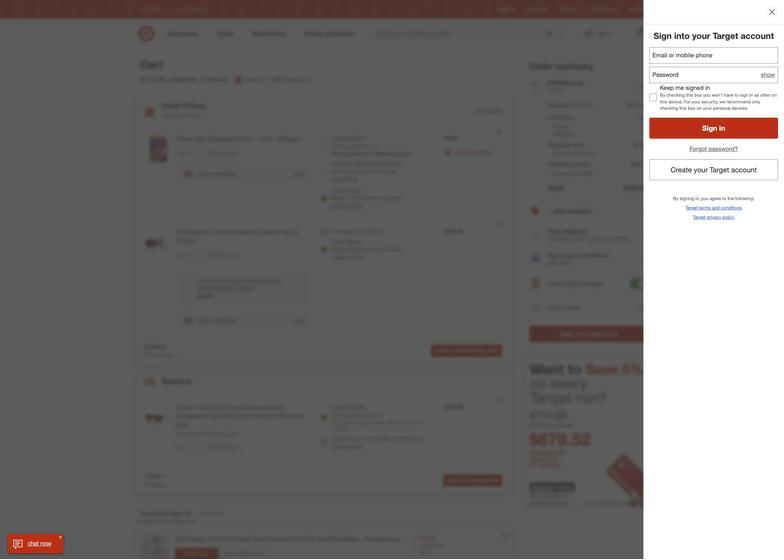 Task type: locate. For each thing, give the bounding box(es) containing it.
1 vertical spatial $715.28
[[628, 101, 649, 109]]

coach hc8374u 51mm woman square sunglasses polarized brown gradient polarized lens image
[[142, 404, 172, 434]]

savings
[[540, 461, 560, 469]]

save for later button for console
[[207, 250, 240, 262]]

1 cart item ready to fulfill group from the top
[[136, 126, 511, 219]]

this
[[686, 92, 694, 98], [660, 99, 667, 105], [680, 105, 687, 111]]

0 vertical spatial subtotal
[[167, 75, 195, 84]]

1 offer available button up free shipping with $35 orders* (exclusions apply) at top
[[530, 199, 649, 223]]

summary
[[555, 61, 594, 71]]

target circle link
[[590, 6, 616, 13]]

create your target account button
[[650, 159, 778, 180]]

1 change from the top
[[331, 203, 349, 209]]

1 vertical spatial add a substitute
[[197, 317, 236, 324]]

3 for 3 items
[[202, 75, 206, 84]]

with inside pay as low as $73/mo. with affirm
[[548, 260, 558, 267]]

find
[[628, 7, 636, 12]]

0 vertical spatial estimated
[[554, 151, 577, 157]]

ready
[[331, 195, 346, 201], [331, 246, 346, 253]]

0 vertical spatial sign
[[654, 30, 672, 41]]

day
[[346, 161, 355, 167]]

1 store from the top
[[351, 203, 363, 209]]

1 horizontal spatial and
[[712, 205, 720, 211]]

affirm image
[[530, 254, 542, 266]]

apply)
[[615, 236, 630, 242]]

box down for
[[688, 105, 696, 111]]

cart item ready to fulfill group containing coach hc8374u 51mm woman square sunglasses polarized brown gradient polarized lens
[[136, 395, 511, 468]]

by left signing on the right
[[674, 196, 679, 201]]

subtotal up order pickup 2 items at pinole
[[167, 75, 195, 84]]

0 vertical spatial checking
[[667, 92, 685, 98]]

to left cart
[[194, 552, 199, 557]]

$715.28 inside $715.28 current subtotal $679.52
[[530, 409, 567, 422]]

checking up device.
[[667, 92, 685, 98]]

bran
[[195, 135, 207, 143]]

shipping inside 2-day shipping get it by mon, nov 20 this delivery date includes extra time for the weekend.
[[346, 404, 366, 410]]

2 with from the top
[[548, 260, 558, 267]]

tomorrow
[[391, 151, 412, 157]]

weekly ad
[[527, 7, 548, 12]]

it for raisin bran breakfast cereal - 24oz - kellogg's
[[341, 143, 344, 150]]

as up only on the top right
[[755, 92, 759, 98]]

1 vertical spatial box
[[688, 105, 696, 111]]

1 vertical spatial within
[[347, 246, 361, 253]]

show
[[761, 71, 775, 79]]

3 get from the top
[[331, 412, 339, 419]]

and
[[712, 205, 720, 211], [187, 431, 195, 437]]

nov left 18
[[363, 143, 372, 150]]

save for later down luxottica
[[210, 445, 236, 451]]

with up 6pm
[[377, 161, 386, 167]]

with inside free shipping with $35 orders* (exclusions apply)
[[548, 236, 558, 242]]

1 get from the top
[[331, 143, 339, 150]]

for
[[221, 151, 226, 156], [221, 253, 226, 258], [407, 420, 412, 426], [221, 445, 226, 451], [530, 493, 537, 500], [160, 511, 168, 518]]

1 horizontal spatial 3
[[548, 87, 550, 93]]

save for later button down "console"
[[207, 250, 240, 262]]

0 vertical spatial nov
[[363, 143, 372, 150]]

1 it from the top
[[341, 143, 344, 150]]

2 vertical spatial save for later button
[[207, 442, 240, 454]]

you up security,
[[704, 92, 711, 98]]

1 vertical spatial 2-
[[331, 404, 336, 410]]

0 vertical spatial and
[[712, 205, 720, 211]]

order pickup ready within 2 hours at pinole change store down more in the top left of the page
[[331, 188, 402, 209]]

What can we help you find? suggestions appear below search field
[[373, 26, 560, 42]]

hours for change store button corresponding to store pickup option
[[367, 246, 380, 253]]

offer inside cart item ready to fulfill group
[[458, 149, 469, 155]]

0 vertical spatial 1 offer available
[[454, 149, 490, 155]]

playstation 5 console marvel&#39;s spider-man 2 bundle image
[[142, 228, 172, 258]]

0 vertical spatial $784.98
[[548, 79, 569, 87]]

forgot password? link
[[690, 145, 738, 153]]

change down learn
[[331, 203, 349, 209]]

1 add a substitute from the top
[[197, 171, 236, 177]]

none password field inside sign into your target account dialog
[[650, 67, 778, 83]]

Store pickup radio
[[320, 195, 328, 202]]

substitute down the breakfast
[[213, 171, 236, 177]]

1 vertical spatial estimated
[[548, 161, 575, 168]]

1 vertical spatial $784.98
[[624, 184, 649, 193]]

substitute
[[213, 171, 236, 177], [213, 317, 236, 324]]

($450-
[[198, 285, 212, 292]]

1 save for later button from the top
[[207, 148, 240, 160]]

1 horizontal spatial polarized
[[279, 413, 304, 420]]

1 hours from the top
[[367, 195, 380, 201]]

with up savings
[[554, 450, 565, 457]]

by down keep
[[660, 92, 666, 98]]

sign for sign in to check out
[[561, 331, 573, 338]]

1 horizontal spatial out
[[462, 478, 469, 484]]

1 vertical spatial subtotal
[[530, 450, 553, 457]]

$715.28 for $715.28
[[628, 101, 649, 109]]

1 vertical spatial hours
[[367, 246, 380, 253]]

get inside 2-day shipping get it by sat, nov 18 when you order by 12:00pm tomorrow
[[331, 143, 339, 150]]

only
[[752, 99, 761, 105]]

1 vertical spatial this
[[660, 99, 667, 105]]

$784.98
[[548, 79, 569, 87], [624, 184, 649, 193]]

your down security,
[[703, 105, 712, 111]]

1 substitute from the top
[[213, 171, 236, 177]]

with down pay
[[548, 260, 558, 267]]

playstation 5 console marvel's spider-man 2 bundle
[[177, 228, 298, 245]]

it inside same day delivery with shipt get it as soon as 6pm today learn more
[[341, 168, 344, 174]]

2 inside 2 items order pickup
[[145, 343, 148, 351]]

get inside 2-day shipping get it by mon, nov 20 this delivery date includes extra time for the weekend.
[[331, 412, 339, 419]]

Store pickup radio
[[320, 246, 328, 254]]

plastic
[[188, 536, 206, 543]]

None checkbox
[[650, 94, 657, 101]]

order pickup ready within 2 hours at pinole change store down shipping not available
[[331, 239, 402, 260]]

to up recommend
[[735, 92, 739, 98]]

out for items
[[449, 348, 456, 354]]

password?
[[709, 145, 738, 153]]

save
[[210, 151, 220, 156], [210, 253, 220, 258], [586, 361, 618, 378], [210, 445, 220, 451]]

shipping for check out shipping item
[[470, 478, 488, 484]]

0 vertical spatial 1 offer available button
[[454, 149, 490, 156]]

not available radio
[[320, 439, 328, 447]]

within for change store button corresponding to store pickup option
[[347, 246, 361, 253]]

allstate
[[237, 285, 255, 292]]

0 vertical spatial 3
[[642, 27, 644, 31]]

order inside button
[[458, 348, 470, 354]]

2 hours from the top
[[367, 246, 380, 253]]

save down the breakfast
[[210, 151, 220, 156]]

change store button for store pickup option
[[331, 254, 363, 261]]

by up delivery
[[345, 412, 351, 419]]

items inside button
[[487, 348, 499, 354]]

0 horizontal spatial with
[[377, 161, 386, 167]]

1 vertical spatial with
[[548, 260, 558, 267]]

change store button right store pickup option
[[331, 254, 363, 261]]

$784.98 for $784.98
[[624, 184, 649, 193]]

change for change store button corresponding to store pickup radio
[[331, 203, 349, 209]]

chat now dialog
[[8, 535, 63, 554]]

store down shipping not available
[[351, 254, 363, 260]]

2 2- from the top
[[331, 404, 336, 410]]

save for later down "console"
[[210, 253, 236, 258]]

save for later for breakfast
[[210, 151, 236, 156]]

1 save for later from the top
[[210, 151, 236, 156]]

have
[[724, 92, 734, 98]]

with inside same day delivery with shipt get it as soon as 6pm today learn more
[[377, 161, 386, 167]]

3 right $715.28 subtotal
[[202, 75, 206, 84]]

polarized down 51mm in the left bottom of the page
[[209, 413, 234, 420]]

1 offer available down total
[[548, 207, 593, 215]]

2 ready from the top
[[331, 246, 346, 253]]

subtotal up fulfillment
[[548, 101, 570, 109]]

total
[[548, 184, 564, 193]]

2- up the this
[[331, 404, 336, 410]]

free inside free shipping with $35 orders* (exclusions apply)
[[548, 228, 560, 235]]

1 vertical spatial and
[[187, 431, 195, 437]]

checking down device.
[[660, 105, 679, 111]]

2 horizontal spatial 3
[[642, 27, 644, 31]]

delivery
[[356, 161, 375, 167]]

1 order pickup ready within 2 hours at pinole change store from the top
[[331, 188, 402, 209]]

substitute for the bottom add button
[[213, 317, 236, 324]]

cart item ready to fulfill group containing playstation 5 console marvel's spider-man 2 bundle
[[136, 219, 511, 338]]

items inside "button"
[[253, 551, 264, 557]]

$784.98 inside $784.98 total 3 items
[[548, 79, 569, 87]]

1 vertical spatial cart item ready to fulfill group
[[136, 219, 511, 338]]

- left wondershop™
[[360, 536, 363, 543]]

0 vertical spatial by
[[660, 92, 666, 98]]

- down games
[[234, 285, 236, 292]]

polarized
[[209, 413, 234, 420], [279, 413, 304, 420]]

day for coach hc8374u 51mm woman square sunglasses polarized brown gradient polarized lens
[[336, 404, 344, 410]]

1 horizontal spatial offer
[[553, 207, 566, 215]]

2 vertical spatial change store button
[[331, 443, 363, 451]]

0 horizontal spatial out
[[449, 348, 456, 354]]

2- inside 2-day shipping get it by sat, nov 18 when you order by 12:00pm tomorrow
[[331, 135, 336, 141]]

within for change store button corresponding to store pickup radio
[[347, 195, 361, 201]]

it inside 2-day shipping get it by sat, nov 18 when you order by 12:00pm tomorrow
[[341, 143, 344, 150]]

1 offer available
[[454, 149, 490, 155], [548, 207, 593, 215]]

playstation
[[177, 228, 207, 236]]

cart item ready to fulfill group
[[136, 126, 511, 219], [136, 219, 511, 338], [136, 395, 511, 468]]

1 vertical spatial it
[[341, 168, 344, 174]]

sign down the promo code
[[561, 331, 573, 338]]

for inside apply now for a credit or debit redcard
[[530, 493, 537, 500]]

store for change store button corresponding to store pickup radio
[[351, 203, 363, 209]]

for
[[684, 99, 691, 105]]

cart
[[140, 58, 163, 71]]

1 with from the top
[[548, 236, 558, 242]]

current
[[530, 422, 550, 429]]

shipping for 2-day shipping get it by sat, nov 18 when you order by 12:00pm tomorrow
[[346, 135, 366, 141]]

subtotal for subtotal (3 items)
[[548, 101, 570, 109]]

save for later button down the breakfast
[[207, 148, 240, 160]]

ready right store pickup option
[[331, 246, 346, 253]]

search button
[[555, 26, 573, 44]]

check for items
[[434, 348, 448, 354]]

sign in button
[[650, 118, 778, 139]]

target inside on every target run?
[[530, 390, 572, 407]]

on down security,
[[697, 105, 702, 111]]

as inside keep me signed in by checking this box you won't have to sign in as often on this device. for your security, we recommend only checking this box on your personal devices.
[[755, 92, 759, 98]]

this left device.
[[660, 99, 667, 105]]

2 vertical spatial get
[[331, 412, 339, 419]]

0 horizontal spatial and
[[187, 431, 195, 437]]

pickup inside order pickup 2 items at pinole
[[183, 101, 206, 110]]

at up raisin
[[180, 112, 185, 119]]

add a substitute
[[197, 171, 236, 177], [197, 317, 236, 324]]

0 vertical spatial offer
[[458, 149, 469, 155]]

within down more in the top left of the page
[[347, 195, 361, 201]]

$35
[[559, 236, 568, 242]]

save for later down the breakfast
[[210, 151, 236, 156]]

pinole inside order pickup 2 items at pinole
[[186, 112, 201, 119]]

0 horizontal spatial offer
[[458, 149, 469, 155]]

1 horizontal spatial the
[[728, 196, 734, 201]]

1 horizontal spatial item
[[489, 478, 499, 484]]

0 vertical spatial save for later
[[210, 151, 236, 156]]

sign for sign into your target account
[[654, 30, 672, 41]]

0 horizontal spatial polarized
[[209, 413, 234, 420]]

0 horizontal spatial not
[[353, 228, 361, 235]]

1 vertical spatial account
[[732, 165, 757, 174]]

add a substitute for top add button
[[197, 171, 236, 177]]

0 vertical spatial now
[[556, 483, 573, 493]]

0 vertical spatial box
[[695, 92, 702, 98]]

the up conditions
[[728, 196, 734, 201]]

account inside button
[[732, 165, 757, 174]]

1 offer available down $5.29
[[454, 149, 490, 155]]

available inside order pickup not available at richmond change store
[[372, 436, 393, 442]]

2 change from the top
[[331, 254, 349, 260]]

2 order pickup ready within 2 hours at pinole change store from the top
[[331, 239, 402, 260]]

for left credit
[[530, 493, 537, 500]]

1 offer available button down $5.29
[[454, 149, 490, 156]]

0 vertical spatial it
[[341, 143, 344, 150]]

your right for
[[692, 99, 701, 105]]

2 vertical spatial change
[[331, 444, 349, 450]]

2 get from the top
[[331, 168, 339, 174]]

1 horizontal spatial sign
[[654, 30, 672, 41]]

1 vertical spatial substitute
[[213, 317, 236, 324]]

list containing pinole (2)
[[234, 76, 311, 85]]

shipping inside free shipping with $35 orders* (exclusions apply)
[[562, 228, 586, 235]]

and down agree
[[712, 205, 720, 211]]

by right order
[[365, 151, 370, 157]]

2 substitute from the top
[[213, 317, 236, 324]]

1 vertical spatial change
[[331, 254, 349, 260]]

subtotal up "5% savings"
[[530, 450, 553, 457]]

0 vertical spatial change store button
[[331, 202, 363, 210]]

this down for
[[680, 105, 687, 111]]

1 vertical spatial now
[[40, 540, 51, 548]]

tree
[[252, 536, 263, 543]]

for down "console"
[[221, 253, 226, 258]]

2 inside playstation 5 console marvel's spider-man 2 bundle
[[295, 228, 298, 236]]

1 vertical spatial the
[[413, 420, 420, 426]]

1 vertical spatial 1 offer available
[[548, 207, 593, 215]]

1 vertical spatial subtotal
[[552, 422, 574, 429]]

1 item shipping
[[145, 473, 166, 488]]

nov inside 2-day shipping get it by sat, nov 18 when you order by 12:00pm tomorrow
[[363, 143, 372, 150]]

order inside order pickup 2 items at pinole
[[162, 101, 181, 110]]

shipping inside cart item ready to fulfill group
[[331, 228, 352, 235]]

$784.98 for $784.98 total 3 items
[[548, 79, 569, 87]]

1 vertical spatial day
[[336, 404, 344, 410]]

now inside apply now for a credit or debit redcard
[[556, 483, 573, 493]]

1 horizontal spatial subtotal
[[552, 422, 574, 429]]

1 vertical spatial redcard
[[534, 456, 557, 463]]

shipping for shipping not available
[[331, 228, 352, 235]]

- inside list item
[[360, 536, 363, 543]]

now right 'chat'
[[40, 540, 51, 548]]

3 store from the top
[[351, 444, 363, 450]]

sign left into
[[654, 30, 672, 41]]

in
[[706, 84, 710, 91], [750, 92, 753, 98], [720, 124, 726, 133], [575, 331, 580, 338]]

and inside coach hc8374u 51mm woman square sunglasses polarized brown gradient polarized lens sold and shipped by luxottica
[[187, 431, 195, 437]]

within down shipping not available
[[347, 246, 361, 253]]

save for later
[[210, 151, 236, 156], [210, 253, 236, 258], [210, 445, 236, 451]]

sign
[[654, 30, 672, 41], [703, 124, 718, 133], [561, 331, 573, 338]]

we
[[720, 99, 726, 105]]

None radio
[[320, 168, 328, 176]]

2 vertical spatial $715.28
[[530, 409, 567, 422]]

40ct plastic finial christmas tree ornament set pale teal/gold/slate - wondershop™ link
[[175, 535, 402, 544]]

3 change store button from the top
[[331, 443, 363, 451]]

finial
[[208, 536, 222, 543]]

0 vertical spatial this
[[686, 92, 694, 98]]

2 items order pickup
[[145, 343, 176, 358]]

2 cart item ready to fulfill group from the top
[[136, 219, 511, 338]]

item inside the 1 item shipping
[[150, 473, 162, 481]]

order pickup ready within 2 hours at pinole change store
[[331, 188, 402, 209], [331, 239, 402, 260]]

1 inside cart item ready to fulfill group
[[454, 149, 457, 155]]

by
[[345, 143, 351, 150], [365, 151, 370, 157], [345, 412, 351, 419], [213, 431, 218, 437]]

shop
[[226, 551, 237, 557]]

1 vertical spatial save for later button
[[207, 250, 240, 262]]

store inside order pickup not available at richmond change store
[[351, 444, 363, 450]]

list
[[234, 76, 311, 85]]

keep
[[660, 84, 674, 91]]

redcard right ad
[[560, 7, 578, 12]]

0 vertical spatial order pickup ready within 2 hours at pinole change store
[[331, 188, 402, 209]]

change for change store button corresponding to store pickup option
[[331, 254, 349, 260]]

to inside keep me signed in by checking this box you won't have to sign in as often on this device. for your security, we recommend only checking this box on your personal devices.
[[735, 92, 739, 98]]

add a substitute down $69.00
[[197, 317, 236, 324]]

change store button for store pickup radio
[[331, 202, 363, 210]]

by right shipped
[[213, 431, 218, 437]]

0 horizontal spatial the
[[413, 420, 420, 426]]

date
[[357, 420, 366, 426]]

1 ready from the top
[[331, 195, 346, 201]]

✕
[[59, 535, 62, 540]]

in left check
[[575, 331, 580, 338]]

subtotal right current
[[552, 422, 574, 429]]

1 offer available inside cart item ready to fulfill group
[[454, 149, 490, 155]]

0 vertical spatial ready
[[331, 195, 346, 201]]

shipping inside list
[[283, 77, 304, 83]]

sign in to check out
[[561, 331, 618, 338]]

you up the day
[[344, 151, 351, 157]]

0 vertical spatial with
[[548, 236, 558, 242]]

shipping
[[346, 135, 366, 141], [562, 228, 586, 235], [346, 404, 366, 410], [470, 478, 488, 484]]

change store button down weekend.
[[331, 443, 363, 451]]

nov inside 2-day shipping get it by mon, nov 20 this delivery date includes extra time for the weekend.
[[365, 412, 375, 419]]

0 horizontal spatial $784.98
[[548, 79, 569, 87]]

shipping inside 2-day shipping get it by sat, nov 18 when you order by 12:00pm tomorrow
[[346, 135, 366, 141]]

now right apply
[[556, 483, 573, 493]]

1 within from the top
[[347, 195, 361, 201]]

on inside on every target run?
[[530, 375, 547, 393]]

to left check
[[582, 331, 588, 338]]

out
[[608, 331, 618, 338], [449, 348, 456, 354], [462, 478, 469, 484]]

free shipping with $35 orders* (exclusions apply)
[[548, 228, 630, 242]]

change inside order pickup not available at richmond change store
[[331, 444, 349, 450]]

redcard
[[560, 7, 578, 12], [534, 456, 557, 463], [545, 500, 569, 508]]

2 vertical spatial store
[[351, 444, 363, 450]]

3 up subtotal (3 items)
[[548, 87, 550, 93]]

out for item
[[462, 478, 469, 484]]

on left every
[[530, 375, 547, 393]]

1 vertical spatial order pickup ready within 2 hours at pinole change store
[[331, 239, 402, 260]]

now inside button
[[40, 540, 51, 548]]

1 vertical spatial ready
[[331, 246, 346, 253]]

2 horizontal spatial $715.28
[[628, 101, 649, 109]]

0 vertical spatial add a substitute
[[197, 171, 236, 177]]

None radio
[[320, 142, 328, 150], [320, 228, 328, 236], [320, 414, 328, 422], [320, 142, 328, 150], [320, 228, 328, 236], [320, 414, 328, 422]]

0 vertical spatial subtotal
[[548, 101, 570, 109]]

1 vertical spatial 1 offer available button
[[530, 199, 649, 223]]

2 save for later button from the top
[[207, 250, 240, 262]]

device.
[[669, 99, 683, 105]]

redcard down apply now button
[[545, 500, 569, 508]]

2- inside 2-day shipping get it by mon, nov 20 this delivery date includes extra time for the weekend.
[[331, 404, 336, 410]]

not
[[353, 228, 361, 235], [363, 436, 371, 442]]

3 save for later button from the top
[[207, 442, 240, 454]]

0 horizontal spatial item
[[150, 473, 162, 481]]

later down "raisin bran breakfast cereal - 24oz - kellogg's"
[[228, 151, 236, 156]]

for right time
[[407, 420, 412, 426]]

to right want
[[568, 361, 582, 378]]

None text field
[[650, 47, 778, 64]]

1 vertical spatial free
[[548, 228, 560, 235]]

0 vertical spatial free
[[637, 114, 649, 121]]

0 vertical spatial day
[[336, 135, 344, 141]]

by
[[660, 92, 666, 98], [674, 196, 679, 201]]

1 vertical spatial get
[[331, 168, 339, 174]]

later left (
[[169, 511, 182, 518]]

free for free shipping with $35 orders* (exclusions apply)
[[548, 228, 560, 235]]

1 vertical spatial sign
[[703, 124, 718, 133]]

2 vertical spatial redcard
[[545, 500, 569, 508]]

3 change from the top
[[331, 444, 349, 450]]

3 it from the top
[[341, 412, 344, 419]]

following:
[[736, 196, 755, 201]]

at left richmond
[[394, 436, 398, 442]]

2 change store button from the top
[[331, 254, 363, 261]]

hours down shipping not available
[[367, 246, 380, 253]]

day up when
[[336, 135, 344, 141]]

later down luxottica
[[228, 445, 236, 451]]

2 add a substitute from the top
[[197, 317, 236, 324]]

save for later button down luxottica
[[207, 442, 240, 454]]

with left $35
[[548, 236, 558, 242]]

0 vertical spatial add button
[[293, 171, 304, 178]]

2 it from the top
[[341, 168, 344, 174]]

shipping for shipping (1)
[[283, 77, 304, 83]]

at down shipping not available
[[382, 246, 386, 253]]

fulfillment
[[548, 114, 575, 121]]

promo
[[548, 304, 565, 312]]

$1.00 button
[[634, 139, 649, 150]]

0 vertical spatial the
[[728, 196, 734, 201]]

0 vertical spatial store
[[351, 203, 363, 209]]

0 vertical spatial save for later button
[[207, 148, 240, 160]]

substitute for top add button
[[213, 171, 236, 177]]

free
[[637, 114, 649, 121], [548, 228, 560, 235]]

when
[[331, 151, 342, 157]]

the right time
[[413, 420, 420, 426]]

0 vertical spatial not
[[353, 228, 361, 235]]

0 vertical spatial get
[[331, 143, 339, 150]]

delivery
[[340, 420, 356, 426]]

hours down 6pm
[[367, 195, 380, 201]]

get inside same day delivery with shipt get it as soon as 6pm today learn more
[[331, 168, 339, 174]]

coach
[[177, 404, 194, 412]]

2 within from the top
[[347, 246, 361, 253]]

3 cart item ready to fulfill group from the top
[[136, 395, 511, 468]]

by inside keep me signed in by checking this box you won't have to sign in as often on this device. for your security, we recommend only checking this box on your personal devices.
[[660, 92, 666, 98]]

luxottica
[[219, 431, 238, 437]]

shipping inside button
[[470, 478, 488, 484]]

target terms and conditions
[[686, 205, 742, 211]]

raisin
[[177, 135, 193, 143]]

pay as low as $73/mo. with affirm
[[548, 252, 610, 267]]

and right "sold"
[[187, 431, 195, 437]]

day inside 2-day shipping get it by sat, nov 18 when you order by 12:00pm tomorrow
[[336, 135, 344, 141]]

1 2- from the top
[[331, 135, 336, 141]]

1 change store button from the top
[[331, 202, 363, 210]]

2 horizontal spatial sign
[[703, 124, 718, 133]]

it inside 2-day shipping get it by mon, nov 20 this delivery date includes extra time for the weekend.
[[341, 412, 344, 419]]

1 vertical spatial 3
[[202, 75, 206, 84]]

for right the saved
[[160, 511, 168, 518]]

get up learn
[[331, 168, 339, 174]]

this up for
[[686, 92, 694, 98]]

breakfast
[[209, 135, 234, 143]]

with
[[377, 161, 386, 167], [554, 450, 565, 457]]

2 save for later from the top
[[210, 253, 236, 258]]

3
[[642, 27, 644, 31], [202, 75, 206, 84], [548, 87, 550, 93]]

day
[[336, 135, 344, 141], [336, 404, 344, 410]]

1 day from the top
[[336, 135, 344, 141]]

change store button
[[331, 202, 363, 210], [331, 254, 363, 261], [331, 443, 363, 451]]

2 store from the top
[[351, 254, 363, 260]]

1 horizontal spatial not
[[363, 436, 371, 442]]

0 vertical spatial cart item ready to fulfill group
[[136, 126, 511, 219]]

1 horizontal spatial by
[[674, 196, 679, 201]]

add a substitute down the breakfast
[[197, 171, 236, 177]]

console
[[213, 228, 236, 236]]

$784.98 total 3 items
[[548, 79, 583, 93]]

None password field
[[650, 67, 778, 83]]

based
[[554, 170, 569, 177]]

games
[[228, 278, 245, 284]]

store down date at the left
[[351, 444, 363, 450]]

day inside 2-day shipping get it by mon, nov 20 this delivery date includes extra time for the weekend.
[[336, 404, 344, 410]]

2 day from the top
[[336, 404, 344, 410]]

2 vertical spatial out
[[462, 478, 469, 484]]

estimated down regional fees
[[554, 151, 577, 157]]

items inside 2 items order pickup
[[150, 343, 166, 351]]

at down 6pm
[[382, 195, 386, 201]]

$210.00
[[445, 404, 463, 410]]

3 link
[[631, 26, 647, 42]]



Task type: describe. For each thing, give the bounding box(es) containing it.
3 for 3
[[642, 27, 644, 31]]

conditions
[[721, 205, 742, 211]]

nov for coach hc8374u 51mm woman square sunglasses polarized brown gradient polarized lens
[[365, 412, 375, 419]]

shipping not available
[[331, 228, 383, 235]]

this
[[331, 420, 339, 426]]

coach hc8374u 51mm woman square sunglasses polarized brown gradient polarized lens link
[[177, 404, 308, 429]]

1 vertical spatial add button
[[637, 304, 649, 313]]

create
[[671, 165, 692, 174]]

forgot
[[690, 145, 707, 153]]

(3
[[572, 102, 576, 109]]

1 polarized from the left
[[209, 413, 234, 420]]

2 year video games protection plan ($450-$499.99) - allstate
[[198, 278, 283, 292]]

redcard link
[[560, 6, 578, 13]]

*some restrictions apply.
[[584, 501, 634, 506]]

want
[[530, 361, 564, 378]]

me
[[676, 84, 684, 91]]

1 vertical spatial offer
[[553, 207, 566, 215]]

by inside coach hc8374u 51mm woman square sunglasses polarized brown gradient polarized lens sold and shipped by luxottica
[[213, 431, 218, 437]]

$10.50 reg $15.00 sale
[[420, 536, 442, 556]]

pay
[[548, 252, 558, 260]]

a down $69.00
[[208, 317, 211, 324]]

reg
[[420, 543, 428, 549]]

24oz
[[259, 135, 272, 143]]

it for coach hc8374u 51mm woman square sunglasses polarized brown gradient polarized lens
[[341, 412, 344, 419]]

your right into
[[693, 30, 711, 41]]

for down the breakfast
[[221, 151, 226, 156]]

get for coach hc8374u 51mm woman square sunglasses polarized brown gradient polarized lens
[[331, 412, 339, 419]]

the inside sign into your target account dialog
[[728, 196, 734, 201]]

12:00pm
[[372, 151, 390, 157]]

2- for raisin bran breakfast cereal - 24oz - kellogg's
[[331, 135, 336, 141]]

2 inside order pickup 2 items at pinole
[[162, 112, 164, 119]]

3 save for later from the top
[[210, 445, 236, 451]]

1 vertical spatial by
[[674, 196, 679, 201]]

check for item
[[447, 478, 460, 484]]

similar
[[238, 551, 251, 557]]

none checkbox inside sign into your target account dialog
[[650, 94, 657, 101]]

$715.28 for $715.28 current subtotal $679.52
[[530, 409, 567, 422]]

apply now for a credit or debit redcard
[[530, 483, 573, 508]]

stores
[[637, 7, 650, 12]]

store for change store button corresponding to store pickup option
[[351, 254, 363, 260]]

on every target run?
[[530, 375, 607, 407]]

1 horizontal spatial 5%
[[622, 361, 644, 378]]

ready for store pickup radio
[[331, 195, 346, 201]]

debit
[[530, 500, 544, 508]]

2-day shipping get it by sat, nov 18 when you order by 12:00pm tomorrow
[[331, 135, 412, 157]]

save down shipped
[[210, 445, 220, 451]]

taxes
[[576, 161, 591, 168]]

by inside 2-day shipping get it by mon, nov 20 this delivery date includes extra time for the weekend.
[[345, 412, 351, 419]]

sign in
[[703, 124, 726, 133]]

a left gift
[[564, 280, 567, 288]]

0 vertical spatial out
[[608, 331, 618, 338]]

(exclusions
[[588, 236, 614, 242]]

$679.52
[[530, 429, 591, 450]]

subtotal for subtotal with
[[530, 450, 553, 457]]

keep me signed in by checking this box you won't have to sign in as often on this device. for your security, we recommend only checking this box on your personal devices.
[[660, 84, 777, 111]]

order pickup ready within 2 hours at pinole change store for change store button corresponding to store pickup radio
[[331, 188, 402, 209]]

94806
[[578, 170, 592, 177]]

save up run?
[[586, 361, 618, 378]]

target inside button
[[710, 165, 730, 174]]

order pickup ready within 2 hours at pinole change store for change store button corresponding to store pickup option
[[331, 239, 402, 260]]

extra
[[386, 420, 396, 426]]

by left sat,
[[345, 143, 351, 150]]

now for chat
[[40, 540, 51, 548]]

✕ button
[[57, 535, 63, 541]]

pickup inside pickup shipping
[[554, 123, 569, 130]]

1 vertical spatial with
[[554, 450, 565, 457]]

apply now button
[[530, 483, 575, 493]]

to right agree
[[723, 196, 727, 201]]

0 vertical spatial redcard
[[560, 7, 578, 12]]

item inside check out shipping item button
[[489, 478, 499, 484]]

pickup inside 2 items order pickup
[[160, 352, 176, 358]]

$715.28 for $715.28 subtotal
[[140, 75, 165, 84]]

registry
[[498, 7, 515, 12]]

save for later button for breakfast
[[207, 148, 240, 160]]

add inside button
[[185, 552, 193, 557]]

not inside order pickup not available at richmond change store
[[363, 436, 371, 442]]

estimated for estimated bag fee
[[554, 151, 577, 157]]

as down the day
[[345, 168, 351, 174]]

sign for sign in
[[703, 124, 718, 133]]

2 vertical spatial you
[[702, 196, 709, 201]]

to inside 'sign in to check out' button
[[582, 331, 588, 338]]

2 vertical spatial add button
[[293, 317, 304, 324]]

now for apply
[[556, 483, 573, 493]]

favorites link
[[195, 507, 228, 523]]

$715.28 subtotal
[[140, 75, 195, 84]]

5
[[208, 228, 212, 236]]

- left 24oz
[[255, 135, 257, 143]]

items inside $784.98 total 3 items
[[552, 87, 565, 93]]

5% savings
[[530, 461, 560, 469]]

check
[[589, 331, 607, 338]]

- right 24oz
[[274, 135, 276, 143]]

2 polarized from the left
[[279, 413, 304, 420]]

1 inside the 1 item shipping
[[145, 473, 148, 481]]

weekly ad link
[[527, 6, 548, 13]]

0 horizontal spatial 1 offer available button
[[454, 149, 490, 156]]

hc8374u
[[196, 404, 222, 412]]

forgot password?
[[690, 145, 738, 153]]

free for free
[[637, 114, 649, 121]]

on down 'estimated taxes'
[[570, 170, 576, 177]]

for down luxottica
[[221, 445, 226, 451]]

$15.00
[[429, 543, 442, 549]]

2- for coach hc8374u 51mm woman square sunglasses polarized brown gradient polarized lens
[[331, 404, 336, 410]]

3 items
[[202, 75, 227, 84]]

and inside sign into your target account dialog
[[712, 205, 720, 211]]

mon,
[[352, 412, 364, 419]]

in right sign
[[750, 92, 753, 98]]

find stores link
[[628, 6, 650, 13]]

search
[[555, 31, 573, 38]]

shop similar items button
[[223, 548, 267, 560]]

order inside 2 items order pickup
[[145, 352, 159, 358]]

year
[[202, 278, 212, 284]]

registry link
[[498, 6, 515, 13]]

sale
[[420, 550, 430, 556]]

kellogg's
[[278, 135, 302, 143]]

subtotal inside $715.28 current subtotal $679.52
[[552, 422, 574, 429]]

richmond
[[400, 436, 424, 442]]

day for raisin bran breakfast cereal - 24oz - kellogg's
[[336, 135, 344, 141]]

the inside 2-day shipping get it by mon, nov 20 this delivery date includes extra time for the weekend.
[[413, 420, 420, 426]]

at inside order pickup not available at richmond change store
[[394, 436, 398, 442]]

0 horizontal spatial 5%
[[530, 461, 538, 469]]

pickup inside order pickup not available at richmond change store
[[346, 436, 362, 442]]

add to cart
[[185, 552, 209, 557]]

your inside create your target account button
[[694, 165, 708, 174]]

signed
[[686, 84, 704, 91]]

save down 5
[[210, 253, 220, 258]]

lens
[[177, 421, 189, 429]]

raisin bran breakfast cereal - 24oz - kellogg's image
[[142, 135, 172, 165]]

3 inside $784.98 total 3 items
[[548, 87, 550, 93]]

cart item ready to fulfill group containing raisin bran breakfast cereal - 24oz - kellogg's
[[136, 126, 511, 219]]

video
[[214, 278, 227, 284]]

in down personal
[[720, 124, 726, 133]]

to inside add to cart button
[[194, 552, 199, 557]]

ornament
[[265, 536, 292, 543]]

as down delivery
[[365, 168, 371, 174]]

Service plan checkbox
[[184, 286, 192, 293]]

plan
[[272, 278, 283, 284]]

run?
[[576, 390, 607, 407]]

as right low
[[580, 252, 586, 260]]

none text field inside sign into your target account dialog
[[650, 47, 778, 64]]

in,
[[696, 196, 700, 201]]

get for raisin bran breakfast cereal - 24oz - kellogg's
[[331, 143, 339, 150]]

create your target account
[[671, 165, 757, 174]]

redcard inside apply now for a credit or debit redcard
[[545, 500, 569, 508]]

hours for change store button corresponding to store pickup radio
[[367, 195, 380, 201]]

$499.99)
[[212, 285, 232, 292]]

- inside 2 year video games protection plan ($450-$499.99) - allstate
[[234, 285, 236, 292]]

on right often
[[772, 92, 777, 98]]

pickup inside button
[[471, 348, 486, 354]]

luxottica link
[[219, 431, 238, 437]]

raisin bran breakfast cereal - 24oz - kellogg's link
[[177, 135, 308, 143]]

ready for store pickup option
[[331, 246, 346, 253]]

as up affirm
[[560, 252, 566, 260]]

sign into your target account dialog
[[644, 0, 784, 560]]

$5.29
[[445, 135, 457, 141]]

1 horizontal spatial 1 offer available button
[[530, 199, 649, 223]]

1 vertical spatial checking
[[660, 105, 679, 111]]

2 vertical spatial this
[[680, 105, 687, 111]]

$10.50
[[420, 536, 435, 542]]

2 inside 2 year video games protection plan ($450-$499.99) - allstate
[[198, 278, 200, 284]]

40ct plastic finial christmas tree ornament set pale teal/gold/slate - wondershop&#8482; image
[[140, 534, 170, 560]]

nov for raisin bran breakfast cereal - 24oz - kellogg's
[[363, 143, 372, 150]]

email
[[548, 280, 562, 288]]

based on 94806
[[554, 170, 592, 177]]

promo code
[[548, 304, 581, 312]]

you inside keep me signed in by checking this box you won't have to sign in as often on this device. for your security, we recommend only checking this box on your personal devices.
[[704, 92, 711, 98]]

at inside order pickup 2 items at pinole
[[180, 112, 185, 119]]

in right signed
[[706, 84, 710, 91]]

affirm image
[[531, 255, 541, 262]]

shipping for 2-day shipping get it by mon, nov 20 this delivery date includes extra time for the weekend.
[[346, 404, 366, 410]]

)
[[189, 511, 191, 518]]

add a substitute for the bottom add button
[[197, 317, 236, 324]]

save for later for console
[[210, 253, 236, 258]]

won't
[[712, 92, 723, 98]]

circle
[[604, 7, 616, 12]]

a inside apply now for a credit or debit redcard
[[539, 493, 542, 500]]

later down playstation 5 console marvel's spider-man 2 bundle
[[228, 253, 236, 258]]

show button
[[761, 71, 775, 79]]

cereal
[[236, 135, 253, 143]]

a down the breakfast
[[208, 171, 211, 177]]

pinole (2)
[[245, 77, 266, 83]]

square
[[264, 404, 284, 412]]

shipping for shipping
[[162, 377, 191, 386]]

(1)
[[305, 77, 311, 83]]

sign
[[740, 92, 749, 98]]

chat now
[[27, 540, 51, 548]]

for inside 2-day shipping get it by mon, nov 20 this delivery date includes extra time for the weekend.
[[407, 420, 412, 426]]

order inside order pickup not available at richmond change store
[[331, 436, 344, 442]]

same
[[331, 161, 344, 167]]

18
[[374, 143, 379, 150]]

(
[[184, 511, 186, 518]]

items inside order pickup 2 items at pinole
[[166, 112, 179, 119]]

estimated for estimated taxes
[[548, 161, 575, 168]]

$1.00
[[634, 141, 649, 148]]

$69.00
[[198, 293, 213, 299]]

protection
[[247, 278, 271, 284]]

sunglasses
[[177, 413, 207, 420]]

0 vertical spatial account
[[741, 30, 774, 41]]

*some
[[584, 501, 597, 506]]

you inside 2-day shipping get it by sat, nov 18 when you order by 12:00pm tomorrow
[[344, 151, 351, 157]]

40ct plastic finial christmas tree ornament set pale teal/gold/slate - wondershop™ list item
[[136, 529, 512, 560]]



Task type: vqa. For each thing, say whether or not it's contained in the screenshot.
each to the bottom
no



